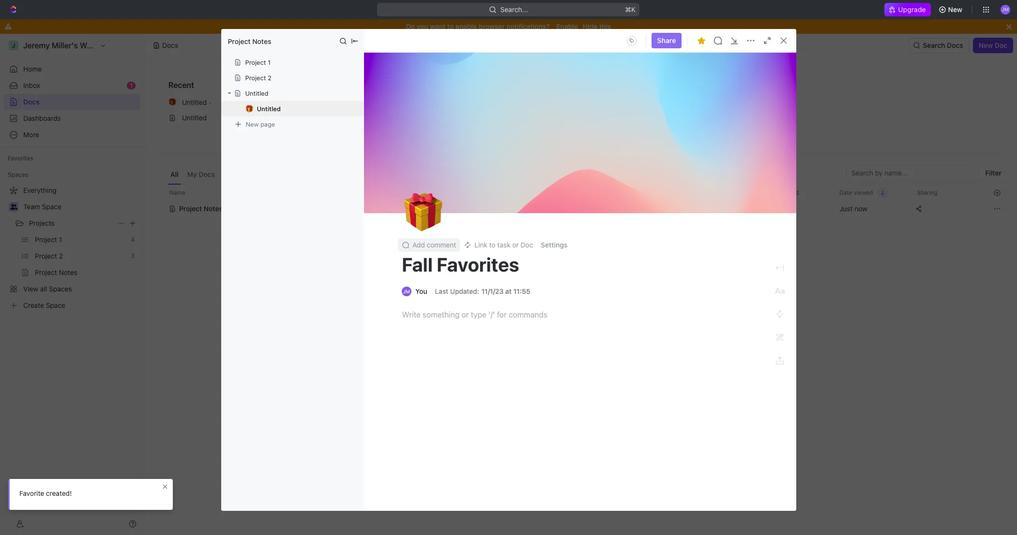 Task type: locate. For each thing, give the bounding box(es) containing it.
1 horizontal spatial date
[[839, 189, 852, 196]]

you
[[417, 22, 428, 30]]

0 horizontal spatial •
[[209, 99, 212, 106]]

tags
[[650, 189, 662, 196]]

date
[[762, 189, 775, 196], [839, 189, 852, 196]]

updated
[[776, 189, 799, 196]]

untitled link for recent
[[165, 110, 426, 126]]

0 vertical spatial new
[[948, 5, 962, 14]]

2 row from the top
[[156, 199, 1005, 219]]

dashboards link
[[4, 111, 140, 126]]

0 horizontal spatial notes
[[204, 205, 223, 213]]

projects
[[562, 205, 588, 213], [29, 219, 55, 228]]

jm button
[[998, 2, 1013, 17]]

docs right "my"
[[199, 170, 215, 179]]

tree containing team space
[[4, 183, 140, 314]]

date updated
[[762, 189, 799, 196]]

docs
[[162, 41, 178, 49], [947, 41, 963, 49], [23, 98, 40, 106], [199, 170, 215, 179]]

1 inside row
[[776, 205, 779, 213]]

🎁 down the created
[[740, 99, 747, 106]]

settings
[[541, 241, 567, 249]]

created!
[[46, 490, 72, 498]]

change cover
[[704, 198, 748, 206]]

date up nov
[[762, 189, 775, 196]]

untitled • down recent
[[182, 98, 212, 106]]

2 horizontal spatial project notes
[[468, 98, 510, 106]]

1 horizontal spatial new
[[948, 5, 962, 14]]

to
[[447, 22, 454, 30], [489, 241, 495, 249]]

1 vertical spatial doc
[[521, 241, 533, 249]]

2 untitled link from the left
[[736, 110, 997, 126]]

0 vertical spatial to
[[447, 22, 454, 30]]

1 untitled link from the left
[[165, 110, 426, 126]]

space
[[42, 203, 61, 211]]

0 vertical spatial projects
[[562, 205, 588, 213]]

notifications?
[[506, 22, 550, 30]]

0 horizontal spatial jm
[[403, 289, 410, 295]]

by
[[771, 81, 780, 90]]

date up just
[[839, 189, 852, 196]]

doc
[[995, 41, 1007, 49], [521, 241, 533, 249]]

date inside "date viewed" button
[[839, 189, 852, 196]]

tree inside sidebar navigation
[[4, 183, 140, 314]]

2 • from the left
[[780, 99, 783, 106]]

0 horizontal spatial untitled link
[[165, 110, 426, 126]]

project notes inside button
[[179, 205, 223, 213]]

column header
[[156, 185, 167, 201]]

project notes button
[[168, 199, 541, 219]]

2
[[268, 74, 271, 82]]

new page
[[246, 120, 275, 128]]

want
[[430, 22, 445, 30]]

dropdown menu image
[[624, 33, 640, 48]]

untitled link for created by me
[[736, 110, 997, 126]]

do you want to enable browser notifications? enable hide this
[[406, 22, 611, 30]]

last updated: 11/1/23 at 11:55
[[435, 288, 530, 296]]

at
[[505, 288, 512, 296]]

1 horizontal spatial •
[[780, 99, 783, 106]]

doc down jm dropdown button
[[995, 41, 1007, 49]]

1 vertical spatial projects
[[29, 219, 55, 228]]

0 horizontal spatial favorites
[[8, 155, 33, 162]]

1 vertical spatial jm
[[403, 289, 410, 295]]

table
[[156, 185, 1005, 219]]

my docs
[[187, 170, 215, 179]]

1 vertical spatial notes
[[492, 98, 510, 106]]

jm inside dropdown button
[[1002, 6, 1009, 12]]

name
[[169, 189, 185, 196]]

projects inside projects link
[[29, 219, 55, 228]]

date inside date updated button
[[762, 189, 775, 196]]

project
[[228, 37, 251, 45], [245, 59, 266, 66], [245, 74, 266, 82], [468, 98, 490, 106], [179, 205, 202, 213]]

1 vertical spatial favorites
[[8, 155, 33, 162]]

1 horizontal spatial jm
[[1002, 6, 1009, 12]]

new for new doc
[[979, 41, 993, 49]]

2 horizontal spatial 1
[[776, 205, 779, 213]]

1 untitled • from the left
[[182, 98, 212, 106]]

1 • from the left
[[209, 99, 212, 106]]

new button
[[935, 2, 968, 17]]

0 vertical spatial 1
[[268, 59, 271, 66]]

Search by name... text field
[[851, 166, 974, 181]]

table containing project notes
[[156, 185, 1005, 219]]

tree
[[4, 183, 140, 314]]

• left 🎁 dropdown button
[[209, 99, 212, 106]]

jm up new doc
[[1002, 6, 1009, 12]]

0 horizontal spatial untitled •
[[182, 98, 212, 106]]

2 untitled • from the left
[[753, 98, 783, 106]]

1 date from the left
[[762, 189, 775, 196]]

doc right or
[[521, 241, 533, 249]]

page
[[260, 120, 275, 128]]

reposition
[[658, 198, 692, 206]]

change cover button
[[698, 194, 754, 210]]

cell
[[156, 200, 167, 218]]

untitled • down "created by me"
[[753, 98, 783, 106]]

1 vertical spatial 1
[[130, 82, 133, 89]]

untitled •
[[182, 98, 212, 106], [753, 98, 783, 106]]

0 horizontal spatial date
[[762, 189, 775, 196]]

2 vertical spatial new
[[246, 120, 259, 128]]

1 horizontal spatial untitled link
[[736, 110, 997, 126]]

1 vertical spatial to
[[489, 241, 495, 249]]

2 horizontal spatial new
[[979, 41, 993, 49]]

archived
[[369, 170, 397, 179]]

0 vertical spatial favorites
[[454, 81, 487, 90]]

tab list
[[168, 166, 400, 185]]

0 horizontal spatial projects
[[29, 219, 55, 228]]

add
[[412, 241, 425, 249]]

untitled inside 🎁 untitled
[[257, 105, 281, 113]]

new down 🎁 dropdown button
[[246, 120, 259, 128]]

docs down inbox
[[23, 98, 40, 106]]

1
[[268, 59, 271, 66], [130, 82, 133, 89], [776, 205, 779, 213]]

cell inside row
[[156, 200, 167, 218]]

to right want
[[447, 22, 454, 30]]

1 horizontal spatial projects
[[562, 205, 588, 213]]

1 vertical spatial new
[[979, 41, 993, 49]]

new right search docs
[[979, 41, 993, 49]]

my
[[187, 170, 197, 179]]

notes inside 'link'
[[492, 98, 510, 106]]

hide
[[583, 22, 598, 30]]

projects down the team space
[[29, 219, 55, 228]]

0 horizontal spatial 1
[[130, 82, 133, 89]]

now
[[854, 205, 867, 213]]

1 horizontal spatial untitled •
[[753, 98, 783, 106]]

date viewed button
[[834, 185, 888, 200]]

untitled • for created by me
[[753, 98, 783, 106]]

just now
[[839, 205, 867, 213]]

tab list containing all
[[168, 166, 400, 185]]

2 vertical spatial 1
[[776, 205, 779, 213]]

untitled
[[245, 90, 268, 97], [182, 98, 207, 106], [753, 98, 778, 106], [257, 105, 281, 113], [182, 114, 207, 122], [753, 114, 778, 122]]

created
[[740, 81, 769, 90]]

row
[[156, 185, 1005, 201], [156, 199, 1005, 219]]

new up search docs
[[948, 5, 962, 14]]

0 horizontal spatial new
[[246, 120, 259, 128]]

2 horizontal spatial notes
[[492, 98, 510, 106]]

1 horizontal spatial to
[[489, 241, 495, 249]]

link to task or doc
[[475, 241, 533, 249]]

1 row from the top
[[156, 185, 1005, 201]]

0 horizontal spatial doc
[[521, 241, 533, 249]]

• down me
[[780, 99, 783, 106]]

change
[[704, 198, 728, 206]]

browser
[[479, 22, 505, 30]]

0 horizontal spatial project notes
[[179, 205, 223, 213]]

jm left the 'you'
[[403, 289, 410, 295]]

1 vertical spatial project notes
[[468, 98, 510, 106]]

1 horizontal spatial doc
[[995, 41, 1007, 49]]

jm
[[1002, 6, 1009, 12], [403, 289, 410, 295]]

2 date from the left
[[839, 189, 852, 196]]

🎁 button
[[245, 105, 257, 113]]

team space link
[[23, 199, 138, 215]]

doc inside new doc button
[[995, 41, 1007, 49]]

my docs button
[[185, 166, 217, 185]]

0 vertical spatial notes
[[252, 37, 271, 45]]

spaces
[[8, 171, 28, 179]]

project notes
[[228, 37, 271, 45], [468, 98, 510, 106], [179, 205, 223, 213]]

1 horizontal spatial 1
[[268, 59, 271, 66]]

1 horizontal spatial project notes
[[228, 37, 271, 45]]

project inside 'link'
[[468, 98, 490, 106]]

projects down location
[[562, 205, 588, 213]]

2 vertical spatial project notes
[[179, 205, 223, 213]]

2 vertical spatial notes
[[204, 205, 223, 213]]

0 vertical spatial jm
[[1002, 6, 1009, 12]]

0 vertical spatial doc
[[995, 41, 1007, 49]]

🎁 up new page on the top left
[[245, 105, 253, 113]]

🎁 inside 🎁 untitled
[[245, 105, 253, 113]]

row containing name
[[156, 185, 1005, 201]]

0 vertical spatial project notes
[[228, 37, 271, 45]]

to right link
[[489, 241, 495, 249]]

11/1/23
[[481, 288, 504, 296]]

untitled link
[[165, 110, 426, 126], [736, 110, 997, 126]]

•
[[209, 99, 212, 106], [780, 99, 783, 106]]

new
[[948, 5, 962, 14], [979, 41, 993, 49], [246, 120, 259, 128]]



Task type: vqa. For each thing, say whether or not it's contained in the screenshot.
cell
yes



Task type: describe. For each thing, give the bounding box(es) containing it.
docs inside sidebar navigation
[[23, 98, 40, 106]]

date updated button
[[756, 185, 805, 200]]

new doc
[[979, 41, 1007, 49]]

favorite
[[19, 490, 44, 498]]

🎁 down recent
[[168, 99, 176, 106]]

task
[[497, 241, 510, 249]]

reposition button
[[652, 194, 698, 210]]

⌘k
[[625, 5, 636, 14]]

dashboards
[[23, 114, 61, 122]]

do
[[406, 22, 415, 30]]

user group image
[[10, 204, 17, 210]]

new for new page
[[246, 120, 259, 128]]

1 horizontal spatial notes
[[252, 37, 271, 45]]

change cover button
[[698, 194, 754, 210]]

enable
[[455, 22, 477, 30]]

0 horizontal spatial to
[[447, 22, 454, 30]]

updated:
[[450, 288, 479, 296]]

projects link
[[29, 216, 113, 231]]

new doc button
[[973, 38, 1013, 53]]

upgrade
[[898, 5, 926, 14]]

team
[[23, 203, 40, 211]]

notes inside button
[[204, 205, 223, 213]]

inbox
[[23, 81, 40, 90]]

viewed
[[854, 189, 873, 196]]

home link
[[4, 61, 140, 77]]

1 inside sidebar navigation
[[130, 82, 133, 89]]

-
[[650, 205, 653, 213]]

archived button
[[366, 166, 400, 185]]

shared
[[224, 170, 246, 179]]

recent
[[168, 81, 194, 90]]

project notes inside 'link'
[[468, 98, 510, 106]]

project 1
[[245, 59, 271, 66]]

home
[[23, 65, 42, 73]]

link to task or doc button
[[460, 239, 537, 252]]

date viewed
[[839, 189, 873, 196]]

🎁 up add
[[404, 190, 442, 235]]

search docs button
[[909, 38, 969, 53]]

11:55
[[513, 288, 530, 296]]

comment
[[427, 241, 456, 249]]

link
[[475, 241, 487, 249]]

me
[[782, 81, 793, 90]]

cover
[[730, 198, 748, 206]]

search
[[923, 41, 945, 49]]

add comment
[[412, 241, 456, 249]]

date for date updated
[[762, 189, 775, 196]]

title text field
[[402, 253, 750, 276]]

upgrade link
[[885, 3, 931, 16]]

you
[[415, 288, 427, 296]]

docs right search
[[947, 41, 963, 49]]

• for created by me
[[780, 99, 783, 106]]

• for recent
[[209, 99, 212, 106]]

favorites inside "button"
[[8, 155, 33, 162]]

search docs
[[923, 41, 963, 49]]

1 horizontal spatial favorites
[[454, 81, 487, 90]]

location
[[553, 189, 576, 196]]

project inside button
[[179, 205, 202, 213]]

share
[[657, 36, 676, 45]]

nov 1
[[762, 205, 779, 213]]

docs link
[[4, 94, 140, 110]]

search...
[[501, 5, 528, 14]]

favorites button
[[4, 153, 37, 165]]

or
[[512, 241, 519, 249]]

just
[[839, 205, 853, 213]]

this
[[599, 22, 611, 30]]

untitled • for recent
[[182, 98, 212, 106]]

1 for project 1
[[268, 59, 271, 66]]

🎁 untitled
[[245, 105, 281, 113]]

last
[[435, 288, 448, 296]]

created by me
[[740, 81, 793, 90]]

all
[[170, 170, 179, 179]]

sharing
[[917, 189, 938, 196]]

nov
[[762, 205, 774, 213]]

new for new
[[948, 5, 962, 14]]

docs up recent
[[162, 41, 178, 49]]

shared button
[[221, 166, 249, 185]]

all button
[[168, 166, 181, 185]]

team space
[[23, 203, 61, 211]]

date for date viewed
[[839, 189, 852, 196]]

project 2
[[245, 74, 271, 82]]

row containing project notes
[[156, 199, 1005, 219]]

1 for nov 1
[[776, 205, 779, 213]]

enable
[[556, 22, 578, 30]]

doc inside link to task or doc dropdown button
[[521, 241, 533, 249]]

sidebar navigation
[[0, 34, 145, 536]]

project notes link
[[450, 95, 712, 110]]

to inside dropdown button
[[489, 241, 495, 249]]

favorite created!
[[19, 490, 72, 498]]



